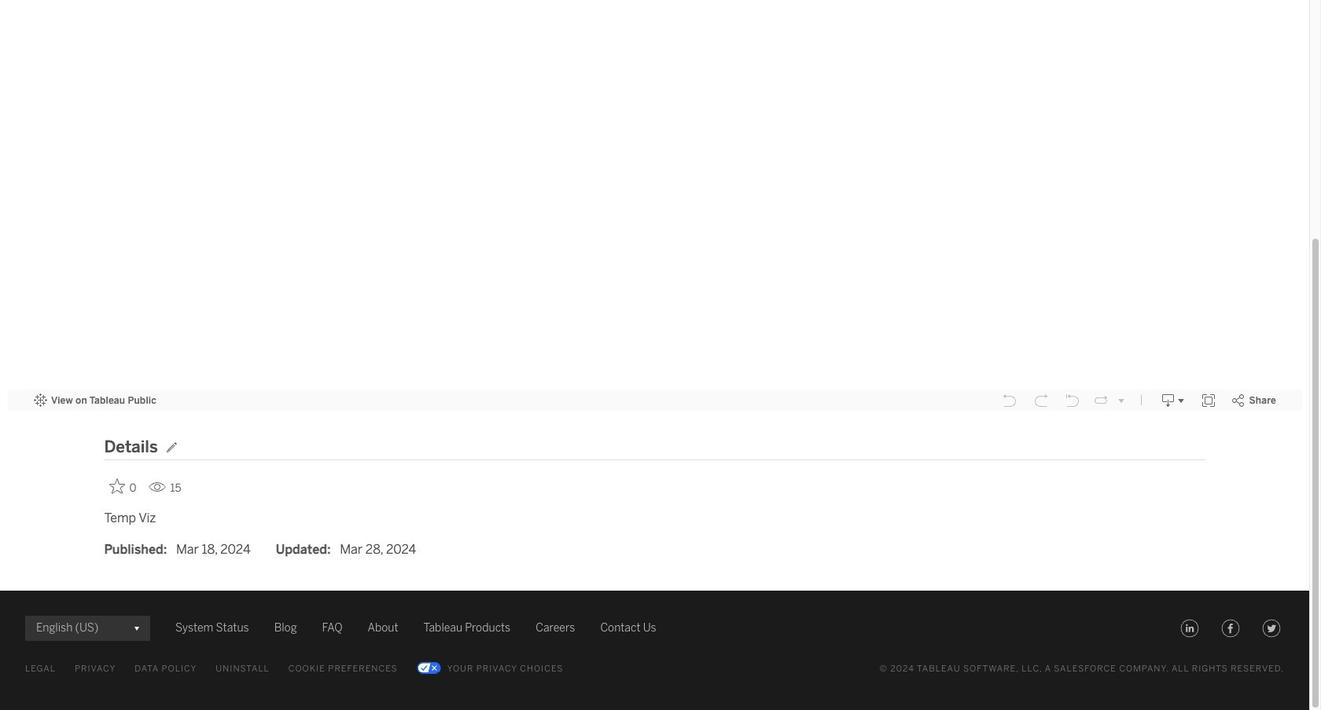 Task type: describe. For each thing, give the bounding box(es) containing it.
Add Favorite button
[[104, 474, 142, 500]]

add favorite image
[[109, 479, 125, 494]]

selected language element
[[36, 616, 139, 641]]



Task type: vqa. For each thing, say whether or not it's contained in the screenshot.
followers
no



